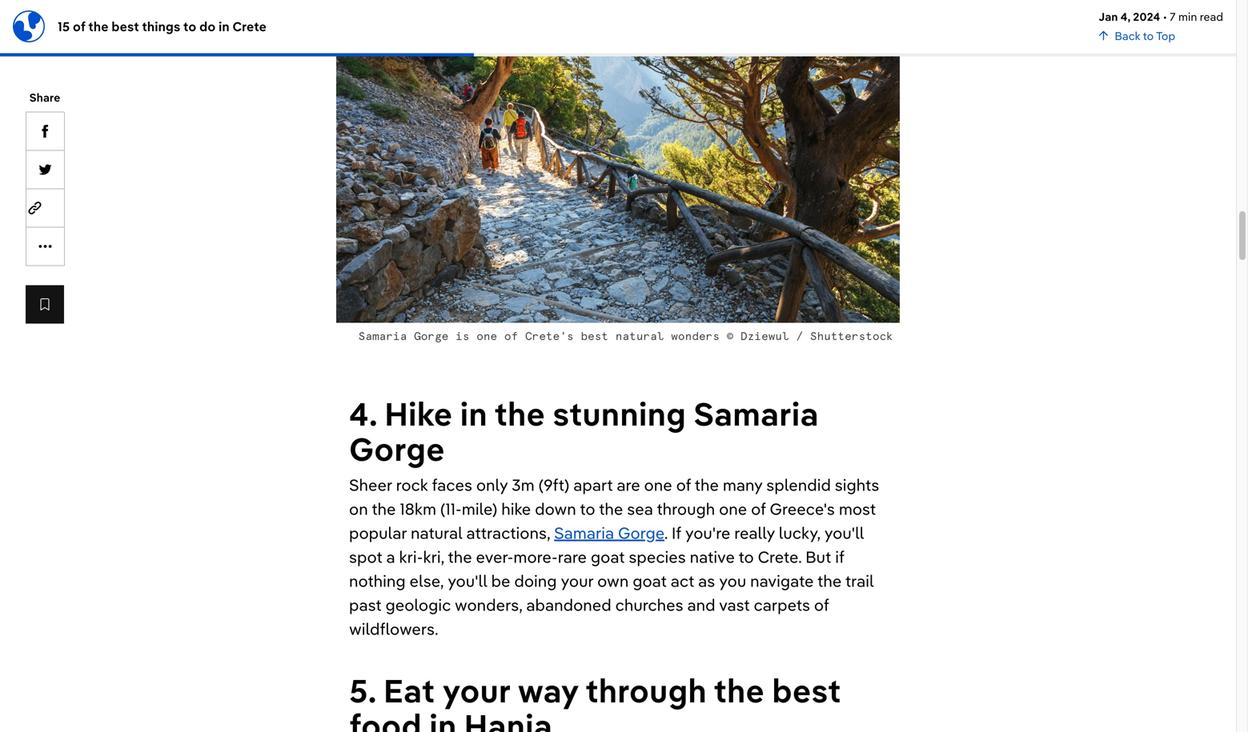 Task type: describe. For each thing, give the bounding box(es) containing it.
3m
[[512, 475, 535, 495]]

gorge inside the 4. hike in the stunning samaria gorge
[[349, 429, 445, 469]]

crete's
[[525, 332, 574, 343]]

species
[[629, 547, 686, 567]]

of up really at bottom
[[751, 499, 766, 519]]

more-
[[514, 547, 558, 567]]

18km
[[400, 499, 436, 519]]

your inside 5. eat your way through the best food in hania
[[442, 671, 510, 711]]

is
[[456, 332, 470, 343]]

15
[[58, 18, 70, 34]]

on
[[349, 499, 368, 519]]

hikers follow a stone-paved path down a hillside lined with trees heading towards a gorge image
[[336, 0, 900, 323]]

.
[[664, 523, 668, 543]]

rare
[[558, 547, 587, 567]]

0 vertical spatial in
[[219, 18, 230, 34]]

through inside 5. eat your way through the best food in hania
[[585, 671, 707, 711]]

sheer rock faces only 3m (9ft) apart are one of the many splendid sights on the 18km (11-mile) hike down to the sea through one of greece's most popular natural attractions,
[[349, 475, 879, 543]]

doing
[[514, 571, 557, 591]]

churches
[[615, 595, 683, 615]]

1 horizontal spatial goat
[[633, 571, 667, 591]]

ever-
[[476, 547, 514, 567]]

crete
[[233, 18, 267, 34]]

©
[[727, 332, 734, 343]]

attractions,
[[466, 523, 550, 543]]

mile)
[[462, 499, 497, 519]]

7
[[1170, 10, 1176, 24]]

navigate
[[750, 571, 814, 591]]

sea
[[627, 499, 653, 519]]

the inside the 4. hike in the stunning samaria gorge
[[494, 394, 545, 434]]

vast
[[719, 595, 750, 615]]

stunning
[[553, 394, 686, 434]]

1 horizontal spatial natural
[[616, 332, 664, 343]]

if
[[672, 523, 681, 543]]

/
[[796, 332, 803, 343]]

samaria for samaria gorge is one of crete's best natural wonders © dziewul / shutterstock
[[358, 332, 407, 343]]

read
[[1200, 10, 1223, 24]]

in inside 5. eat your way through the best food in hania
[[429, 706, 457, 733]]

5.
[[349, 671, 376, 711]]

4. hike in the stunning samaria gorge
[[349, 394, 819, 469]]

4.
[[349, 394, 377, 434]]

hike
[[384, 394, 453, 434]]

shutterstock
[[810, 332, 894, 343]]

0 horizontal spatial goat
[[591, 547, 625, 567]]

4,
[[1121, 10, 1131, 24]]

geologic
[[386, 595, 451, 615]]

act
[[671, 571, 694, 591]]

of up 'if'
[[676, 475, 691, 495]]

wonders,
[[455, 595, 522, 615]]

sights
[[835, 475, 879, 495]]

samaria gorge link
[[554, 523, 664, 543]]

are
[[617, 475, 640, 495]]

best for samaria
[[581, 332, 609, 343]]

popular
[[349, 523, 407, 543]]

hania
[[464, 706, 552, 733]]

samaria for samaria gorge
[[554, 523, 614, 543]]

spot
[[349, 547, 382, 567]]

15 of the best things to do in crete
[[58, 18, 267, 34]]

but
[[806, 547, 831, 567]]

lucky,
[[779, 523, 821, 543]]

way
[[518, 671, 579, 711]]

things
[[142, 18, 180, 34]]

link to homepage image
[[13, 10, 45, 42]]

back
[[1115, 28, 1141, 43]]

as
[[698, 571, 715, 591]]

best for 5.
[[772, 671, 841, 711]]

of left crete's
[[504, 332, 518, 343]]

past
[[349, 595, 382, 615]]

to inside . if you're really lucky, you'll spot a kri-kri, the ever-more-rare goat species native to crete. but if nothing else, you'll be doing your own goat act as you navigate the trail past geologic wonders, abandoned churches and vast carpets of wildflowers.
[[739, 547, 754, 567]]

through inside sheer rock faces only 3m (9ft) apart are one of the many splendid sights on the 18km (11-mile) hike down to the sea through one of greece's most popular natural attractions,
[[657, 499, 715, 519]]

hike
[[501, 499, 531, 519]]

to left do
[[183, 18, 196, 34]]

1 horizontal spatial one
[[644, 475, 672, 495]]

rock
[[396, 475, 428, 495]]

0 vertical spatial you'll
[[824, 523, 864, 543]]

really
[[734, 523, 775, 543]]



Task type: vqa. For each thing, say whether or not it's contained in the screenshot.
you're
yes



Task type: locate. For each thing, give the bounding box(es) containing it.
gorge up "rock"
[[349, 429, 445, 469]]

0 horizontal spatial one
[[477, 332, 497, 343]]

0 vertical spatial gorge
[[414, 332, 449, 343]]

1 horizontal spatial best
[[581, 332, 609, 343]]

1 horizontal spatial your
[[561, 571, 594, 591]]

1 vertical spatial natural
[[411, 523, 462, 543]]

1 horizontal spatial you'll
[[824, 523, 864, 543]]

0 horizontal spatial best
[[112, 18, 139, 34]]

the
[[88, 18, 109, 34], [494, 394, 545, 434], [695, 475, 719, 495], [372, 499, 396, 519], [599, 499, 623, 519], [448, 547, 472, 567], [818, 571, 842, 591], [714, 671, 765, 711]]

best
[[112, 18, 139, 34], [581, 332, 609, 343], [772, 671, 841, 711]]

one down many
[[719, 499, 747, 519]]

samaria gorge
[[554, 523, 664, 543]]

greece's
[[770, 499, 835, 519]]

2 horizontal spatial best
[[772, 671, 841, 711]]

share to facebook image
[[39, 125, 52, 138]]

1 vertical spatial goat
[[633, 571, 667, 591]]

gorge for samaria gorge is one of crete's best natural wonders © dziewul / shutterstock
[[414, 332, 449, 343]]

(11-
[[440, 499, 462, 519]]

splendid
[[766, 475, 831, 495]]

you'll up if at the bottom right
[[824, 523, 864, 543]]

gorge
[[414, 332, 449, 343], [349, 429, 445, 469], [618, 523, 664, 543]]

0 horizontal spatial your
[[442, 671, 510, 711]]

be
[[491, 571, 510, 591]]

samaria up many
[[694, 394, 819, 434]]

natural up kri,
[[411, 523, 462, 543]]

and
[[687, 595, 715, 615]]

wonders
[[671, 332, 720, 343]]

2 vertical spatial one
[[719, 499, 747, 519]]

1 horizontal spatial in
[[429, 706, 457, 733]]

1 vertical spatial your
[[442, 671, 510, 711]]

5. eat your way through the best food in hania
[[349, 671, 841, 733]]

a
[[386, 547, 395, 567]]

crete.
[[758, 547, 802, 567]]

gorge for samaria gorge
[[618, 523, 664, 543]]

0 horizontal spatial natural
[[411, 523, 462, 543]]

in
[[219, 18, 230, 34], [460, 394, 487, 434], [429, 706, 457, 733]]

samaria
[[358, 332, 407, 343], [694, 394, 819, 434], [554, 523, 614, 543]]

2 horizontal spatial one
[[719, 499, 747, 519]]

in right do
[[219, 18, 230, 34]]

to inside sheer rock faces only 3m (9ft) apart are one of the many splendid sights on the 18km (11-mile) hike down to the sea through one of greece's most popular natural attractions,
[[580, 499, 595, 519]]

gorge down sea
[[618, 523, 664, 543]]

min
[[1179, 10, 1197, 24]]

the inside 5. eat your way through the best food in hania
[[714, 671, 765, 711]]

samaria up rare
[[554, 523, 614, 543]]

your down rare
[[561, 571, 594, 591]]

0 vertical spatial samaria
[[358, 332, 407, 343]]

goat down samaria gorge
[[591, 547, 625, 567]]

kri-
[[399, 547, 423, 567]]

your right "eat"
[[442, 671, 510, 711]]

you're
[[685, 523, 731, 543]]

2 horizontal spatial samaria
[[694, 394, 819, 434]]

goat
[[591, 547, 625, 567], [633, 571, 667, 591]]

your inside . if you're really lucky, you'll spot a kri-kri, the ever-more-rare goat species native to crete. but if nothing else, you'll be doing your own goat act as you navigate the trail past geologic wonders, abandoned churches and vast carpets of wildflowers.
[[561, 571, 594, 591]]

best inside 5. eat your way through the best food in hania
[[772, 671, 841, 711]]

through
[[657, 499, 715, 519], [585, 671, 707, 711]]

1 vertical spatial one
[[644, 475, 672, 495]]

dziewul
[[741, 332, 789, 343]]

natural left wonders
[[616, 332, 664, 343]]

of right the "15"
[[73, 18, 85, 34]]

native
[[690, 547, 735, 567]]

if
[[835, 547, 844, 567]]

to down apart
[[580, 499, 595, 519]]

of right carpets
[[814, 595, 829, 615]]

in right 'hike'
[[460, 394, 487, 434]]

sheer
[[349, 475, 392, 495]]

2 vertical spatial gorge
[[618, 523, 664, 543]]

1 vertical spatial best
[[581, 332, 609, 343]]

many
[[723, 475, 763, 495]]

in inside the 4. hike in the stunning samaria gorge
[[460, 394, 487, 434]]

back to top
[[1115, 28, 1176, 43]]

0 vertical spatial one
[[477, 332, 497, 343]]

2 vertical spatial samaria
[[554, 523, 614, 543]]

you'll
[[824, 523, 864, 543], [448, 571, 487, 591]]

of inside . if you're really lucky, you'll spot a kri-kri, the ever-more-rare goat species native to crete. but if nothing else, you'll be doing your own goat act as you navigate the trail past geologic wonders, abandoned churches and vast carpets of wildflowers.
[[814, 595, 829, 615]]

nothing
[[349, 571, 406, 591]]

one right is
[[477, 332, 497, 343]]

2024
[[1133, 10, 1160, 24]]

carpets
[[754, 595, 810, 615]]

1 vertical spatial samaria
[[694, 394, 819, 434]]

trail
[[845, 571, 874, 591]]

you'll up the wonders,
[[448, 571, 487, 591]]

kri,
[[423, 547, 444, 567]]

samaria inside the 4. hike in the stunning samaria gorge
[[694, 394, 819, 434]]

natural
[[616, 332, 664, 343], [411, 523, 462, 543]]

2 vertical spatial best
[[772, 671, 841, 711]]

0 vertical spatial your
[[561, 571, 594, 591]]

jan
[[1099, 10, 1118, 24]]

food
[[349, 706, 422, 733]]

(9ft)
[[539, 475, 570, 495]]

to inside button
[[1143, 28, 1154, 43]]

back to top button
[[1099, 24, 1176, 43]]

top
[[1156, 28, 1176, 43]]

to left top at the top
[[1143, 28, 1154, 43]]

to down really at bottom
[[739, 547, 754, 567]]

2 vertical spatial in
[[429, 706, 457, 733]]

eat
[[384, 671, 435, 711]]

1 horizontal spatial samaria
[[554, 523, 614, 543]]

jan 4, 2024 • 7 min read
[[1099, 10, 1223, 24]]

most
[[839, 499, 876, 519]]

goat up 'churches'
[[633, 571, 667, 591]]

one
[[477, 332, 497, 343], [644, 475, 672, 495], [719, 499, 747, 519]]

1 vertical spatial gorge
[[349, 429, 445, 469]]

gorge left is
[[414, 332, 449, 343]]

down
[[535, 499, 576, 519]]

1 vertical spatial through
[[585, 671, 707, 711]]

share to twitter image
[[39, 163, 52, 176]]

in right food
[[429, 706, 457, 733]]

. if you're really lucky, you'll spot a kri-kri, the ever-more-rare goat species native to crete. but if nothing else, you'll be doing your own goat act as you navigate the trail past geologic wonders, abandoned churches and vast carpets of wildflowers.
[[349, 523, 874, 640]]

samaria gorge is one of crete's best natural wonders © dziewul / shutterstock
[[358, 332, 894, 343]]

more options image
[[39, 240, 52, 253]]

do
[[199, 18, 216, 34]]

0 horizontal spatial you'll
[[448, 571, 487, 591]]

only
[[476, 475, 508, 495]]

one right are
[[644, 475, 672, 495]]

0 vertical spatial best
[[112, 18, 139, 34]]

•
[[1163, 10, 1167, 24]]

share
[[29, 90, 60, 104]]

2 horizontal spatial in
[[460, 394, 487, 434]]

1 vertical spatial you'll
[[448, 571, 487, 591]]

0 horizontal spatial in
[[219, 18, 230, 34]]

apart
[[573, 475, 613, 495]]

you
[[719, 571, 746, 591]]

0 vertical spatial natural
[[616, 332, 664, 343]]

natural inside sheer rock faces only 3m (9ft) apart are one of the many splendid sights on the 18km (11-mile) hike down to the sea through one of greece's most popular natural attractions,
[[411, 523, 462, 543]]

0 vertical spatial goat
[[591, 547, 625, 567]]

your
[[561, 571, 594, 591], [442, 671, 510, 711]]

1 vertical spatial in
[[460, 394, 487, 434]]

0 vertical spatial through
[[657, 499, 715, 519]]

0 horizontal spatial samaria
[[358, 332, 407, 343]]

own
[[597, 571, 629, 591]]

abandoned
[[526, 595, 611, 615]]

else,
[[410, 571, 444, 591]]

faces
[[432, 475, 472, 495]]

wildflowers.
[[349, 619, 439, 640]]

samaria up 4.
[[358, 332, 407, 343]]



